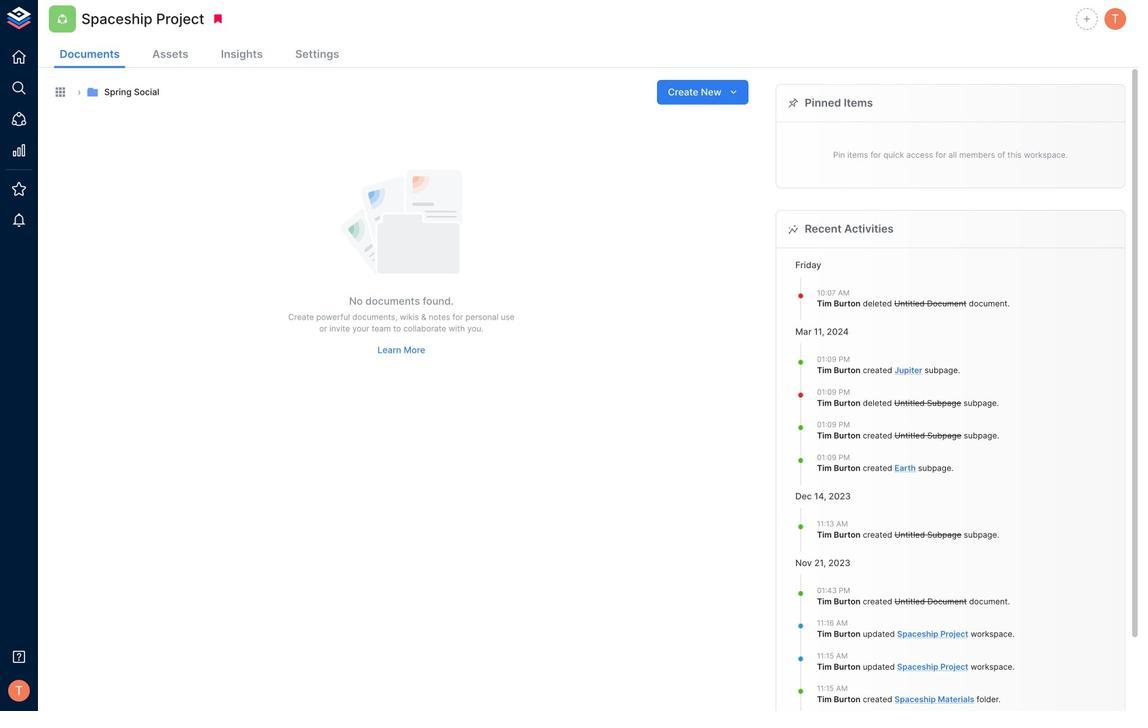 Task type: vqa. For each thing, say whether or not it's contained in the screenshot.
remove bookmark image
yes



Task type: locate. For each thing, give the bounding box(es) containing it.
remove bookmark image
[[212, 13, 224, 25]]



